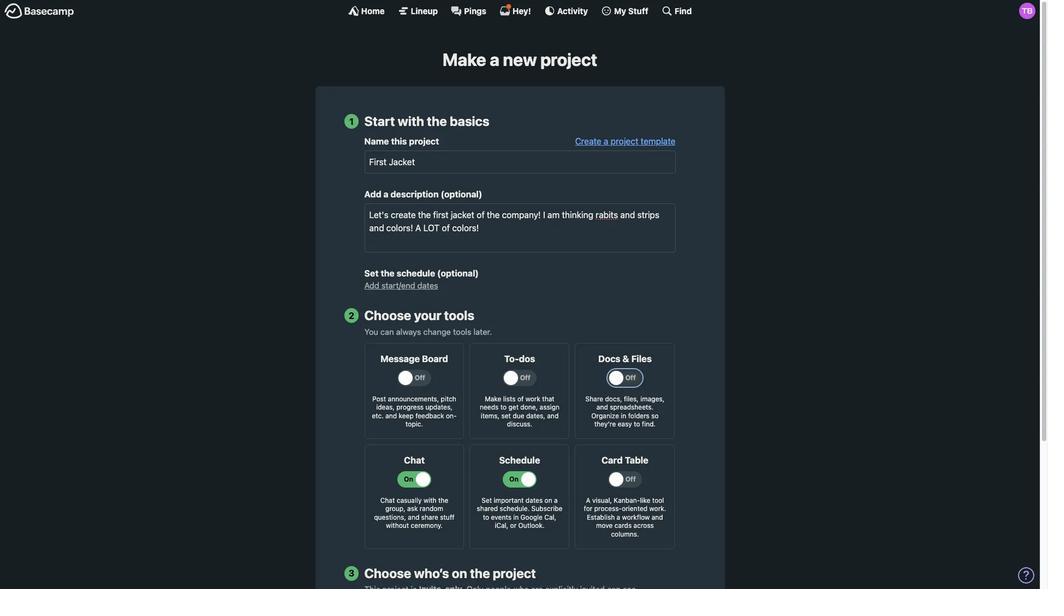 Task type: locate. For each thing, give the bounding box(es) containing it.
main element
[[0, 0, 1041, 21]]

set
[[365, 269, 379, 279], [482, 497, 492, 505]]

in down schedule.
[[514, 514, 519, 522]]

0 vertical spatial in
[[621, 412, 627, 420]]

with up name this project
[[398, 114, 424, 129]]

1 vertical spatial in
[[514, 514, 519, 522]]

create
[[576, 137, 602, 147]]

0 horizontal spatial chat
[[381, 497, 395, 505]]

name this project
[[365, 137, 439, 147]]

a up cards
[[617, 514, 621, 522]]

subscribe
[[532, 505, 563, 514]]

0 vertical spatial choose
[[365, 308, 412, 324]]

choose up the "can"
[[365, 308, 412, 324]]

images,
[[641, 395, 665, 403]]

0 vertical spatial set
[[365, 269, 379, 279]]

and
[[597, 404, 608, 412], [386, 412, 397, 420], [548, 412, 559, 420], [408, 514, 420, 522], [652, 514, 664, 522]]

easy
[[618, 421, 632, 429]]

choose for choose who's on the project
[[365, 566, 412, 582]]

chat down topic.
[[404, 456, 425, 466]]

Name this project text field
[[365, 151, 676, 174]]

in inside share docs, files, images, and spreadsheets. organize in folders so they're easy to find.
[[621, 412, 627, 420]]

and up the organize
[[597, 404, 608, 412]]

set up shared
[[482, 497, 492, 505]]

pitch
[[441, 395, 457, 403]]

0 vertical spatial make
[[443, 49, 487, 70]]

1 vertical spatial on
[[452, 566, 468, 582]]

with
[[398, 114, 424, 129], [424, 497, 437, 505]]

choose right 3
[[365, 566, 412, 582]]

to up set
[[501, 404, 507, 412]]

and down ideas,
[[386, 412, 397, 420]]

1 vertical spatial add
[[365, 281, 380, 291]]

hey!
[[513, 6, 531, 16]]

1 vertical spatial to
[[634, 421, 641, 429]]

in
[[621, 412, 627, 420], [514, 514, 519, 522]]

discuss.
[[507, 421, 533, 429]]

start with the basics
[[365, 114, 490, 129]]

add start/end dates link
[[365, 281, 439, 291]]

who's
[[414, 566, 449, 582]]

(optional) for add a description (optional)
[[441, 190, 483, 199]]

1 choose from the top
[[365, 308, 412, 324]]

0 vertical spatial (optional)
[[441, 190, 483, 199]]

start/end
[[382, 281, 416, 291]]

2 add from the top
[[365, 281, 380, 291]]

1 horizontal spatial dates
[[526, 497, 543, 505]]

set up add start/end dates link
[[365, 269, 379, 279]]

so
[[652, 412, 659, 420]]

dates
[[418, 281, 439, 291], [526, 497, 543, 505]]

progress
[[397, 404, 424, 412]]

tools left later.
[[453, 327, 472, 337]]

and down assign
[[548, 412, 559, 420]]

make a new project
[[443, 49, 598, 70]]

lineup
[[411, 6, 438, 16]]

choose for choose your tools
[[365, 308, 412, 324]]

my stuff
[[615, 6, 649, 16]]

board
[[422, 354, 448, 365]]

docs & files
[[599, 354, 652, 365]]

set for important
[[482, 497, 492, 505]]

on right who's in the left bottom of the page
[[452, 566, 468, 582]]

a left description
[[384, 190, 389, 199]]

add a description (optional)
[[365, 190, 483, 199]]

outlook.
[[519, 523, 545, 531]]

message board
[[381, 354, 448, 365]]

0 vertical spatial dates
[[418, 281, 439, 291]]

make lists of work that needs to get done, assign items, set due dates, and discuss.
[[480, 395, 560, 429]]

0 vertical spatial chat
[[404, 456, 425, 466]]

visual,
[[593, 497, 612, 505]]

1 horizontal spatial set
[[482, 497, 492, 505]]

get
[[509, 404, 519, 412]]

make inside make lists of work that needs to get done, assign items, set due dates, and discuss.
[[485, 395, 502, 403]]

set inside set the schedule (optional) add start/end dates
[[365, 269, 379, 279]]

you
[[365, 327, 379, 337]]

always
[[396, 327, 421, 337]]

1 horizontal spatial on
[[545, 497, 553, 505]]

project
[[541, 49, 598, 70], [409, 137, 439, 147], [611, 137, 639, 147], [493, 566, 536, 582]]

with up random
[[424, 497, 437, 505]]

(optional) right schedule
[[438, 269, 479, 279]]

to-
[[505, 354, 519, 365]]

find.
[[642, 421, 656, 429]]

can
[[381, 327, 394, 337]]

0 vertical spatial with
[[398, 114, 424, 129]]

chat for chat
[[404, 456, 425, 466]]

organize
[[592, 412, 619, 420]]

set the schedule (optional) add start/end dates
[[365, 269, 479, 291]]

dates inside set the schedule (optional) add start/end dates
[[418, 281, 439, 291]]

0 horizontal spatial on
[[452, 566, 468, 582]]

chat inside chat casually with the group, ask random questions, and share stuff without ceremony.
[[381, 497, 395, 505]]

this
[[391, 137, 407, 147]]

topic.
[[406, 421, 423, 429]]

(optional) inside set the schedule (optional) add start/end dates
[[438, 269, 479, 279]]

make
[[443, 49, 487, 70], [485, 395, 502, 403]]

0 vertical spatial on
[[545, 497, 553, 505]]

a up subscribe
[[554, 497, 558, 505]]

dates down schedule
[[418, 281, 439, 291]]

keep
[[399, 412, 414, 420]]

0 vertical spatial to
[[501, 404, 507, 412]]

set inside set important dates on a shared schedule. subscribe to events in google cal, ical, or outlook.
[[482, 497, 492, 505]]

to inside set important dates on a shared schedule. subscribe to events in google cal, ical, or outlook.
[[483, 514, 490, 522]]

add left description
[[365, 190, 382, 199]]

they're
[[595, 421, 616, 429]]

to down shared
[[483, 514, 490, 522]]

workflow
[[623, 514, 650, 522]]

add left the start/end
[[365, 281, 380, 291]]

columns.
[[612, 531, 639, 539]]

1 vertical spatial choose
[[365, 566, 412, 582]]

card
[[602, 456, 623, 466]]

dates up subscribe
[[526, 497, 543, 505]]

1 vertical spatial set
[[482, 497, 492, 505]]

your
[[414, 308, 442, 324]]

chat up group,
[[381, 497, 395, 505]]

to down folders
[[634, 421, 641, 429]]

stuff
[[440, 514, 455, 522]]

announcements,
[[388, 395, 439, 403]]

schedule.
[[500, 505, 530, 514]]

&
[[623, 354, 630, 365]]

(optional)
[[441, 190, 483, 199], [438, 269, 479, 279]]

process-
[[595, 505, 622, 514]]

a right create
[[604, 137, 609, 147]]

dates inside set important dates on a shared schedule. subscribe to events in google cal, ical, or outlook.
[[526, 497, 543, 505]]

and inside make lists of work that needs to get done, assign items, set due dates, and discuss.
[[548, 412, 559, 420]]

make down pings 'popup button'
[[443, 49, 487, 70]]

find
[[675, 6, 692, 16]]

events
[[491, 514, 512, 522]]

a visual, kanban-like tool for process-oriented work. establish a workflow and move cards across columns.
[[584, 497, 667, 539]]

a
[[586, 497, 591, 505]]

work.
[[650, 505, 667, 514]]

(optional) right description
[[441, 190, 483, 199]]

or
[[511, 523, 517, 531]]

spreadsheets.
[[610, 404, 654, 412]]

the up random
[[439, 497, 449, 505]]

1 vertical spatial (optional)
[[438, 269, 479, 279]]

2 vertical spatial to
[[483, 514, 490, 522]]

for
[[584, 505, 593, 514]]

tool
[[653, 497, 664, 505]]

to inside share docs, files, images, and spreadsheets. organize in folders so they're easy to find.
[[634, 421, 641, 429]]

0 horizontal spatial to
[[483, 514, 490, 522]]

a left new
[[490, 49, 500, 70]]

1 horizontal spatial in
[[621, 412, 627, 420]]

and down "ask" on the bottom
[[408, 514, 420, 522]]

0 horizontal spatial set
[[365, 269, 379, 279]]

due
[[513, 412, 525, 420]]

1 horizontal spatial to
[[501, 404, 507, 412]]

set
[[502, 412, 511, 420]]

project down start with the basics
[[409, 137, 439, 147]]

1 vertical spatial dates
[[526, 497, 543, 505]]

0 vertical spatial add
[[365, 190, 382, 199]]

0 horizontal spatial dates
[[418, 281, 439, 291]]

on inside set important dates on a shared schedule. subscribe to events in google cal, ical, or outlook.
[[545, 497, 553, 505]]

1 vertical spatial with
[[424, 497, 437, 505]]

1 vertical spatial make
[[485, 395, 502, 403]]

and down work.
[[652, 514, 664, 522]]

2 horizontal spatial to
[[634, 421, 641, 429]]

the up the start/end
[[381, 269, 395, 279]]

share
[[586, 395, 604, 403]]

choose
[[365, 308, 412, 324], [365, 566, 412, 582]]

tools up change on the bottom left of the page
[[444, 308, 475, 324]]

1 vertical spatial chat
[[381, 497, 395, 505]]

2 choose from the top
[[365, 566, 412, 582]]

0 horizontal spatial in
[[514, 514, 519, 522]]

done,
[[521, 404, 538, 412]]

a
[[490, 49, 500, 70], [604, 137, 609, 147], [384, 190, 389, 199], [554, 497, 558, 505], [617, 514, 621, 522]]

and inside share docs, files, images, and spreadsheets. organize in folders so they're easy to find.
[[597, 404, 608, 412]]

in inside set important dates on a shared schedule. subscribe to events in google cal, ical, or outlook.
[[514, 514, 519, 522]]

establish
[[587, 514, 615, 522]]

on up subscribe
[[545, 497, 553, 505]]

1 horizontal spatial chat
[[404, 456, 425, 466]]

make up needs at the bottom of page
[[485, 395, 502, 403]]

the inside set the schedule (optional) add start/end dates
[[381, 269, 395, 279]]

set for the
[[365, 269, 379, 279]]

in up easy
[[621, 412, 627, 420]]

a for add
[[384, 190, 389, 199]]

start
[[365, 114, 395, 129]]



Task type: describe. For each thing, give the bounding box(es) containing it.
table
[[625, 456, 649, 466]]

dates,
[[527, 412, 546, 420]]

and inside chat casually with the group, ask random questions, and share stuff without ceremony.
[[408, 514, 420, 522]]

questions,
[[374, 514, 406, 522]]

items,
[[481, 412, 500, 420]]

hey! button
[[500, 4, 531, 16]]

switch accounts image
[[4, 3, 74, 20]]

share
[[422, 514, 439, 522]]

activity
[[558, 6, 588, 16]]

ideas,
[[377, 404, 395, 412]]

my stuff button
[[602, 5, 649, 16]]

3
[[349, 569, 355, 580]]

work
[[526, 395, 541, 403]]

project down the activity link
[[541, 49, 598, 70]]

create a project template
[[576, 137, 676, 147]]

post
[[373, 395, 386, 403]]

message
[[381, 354, 420, 365]]

casually
[[397, 497, 422, 505]]

move
[[597, 523, 613, 531]]

ceremony.
[[411, 523, 443, 531]]

later.
[[474, 327, 492, 337]]

ask
[[408, 505, 418, 514]]

my
[[615, 6, 627, 16]]

name
[[365, 137, 389, 147]]

a inside set important dates on a shared schedule. subscribe to events in google cal, ical, or outlook.
[[554, 497, 558, 505]]

description
[[391, 190, 439, 199]]

like
[[640, 497, 651, 505]]

on-
[[446, 412, 457, 420]]

make for make lists of work that needs to get done, assign items, set due dates, and discuss.
[[485, 395, 502, 403]]

pings button
[[451, 5, 487, 16]]

tyler black image
[[1020, 3, 1036, 19]]

files
[[632, 354, 652, 365]]

shared
[[477, 505, 498, 514]]

updates,
[[426, 404, 453, 412]]

etc.
[[372, 412, 384, 420]]

set important dates on a shared schedule. subscribe to events in google cal, ical, or outlook.
[[477, 497, 563, 531]]

kanban-
[[614, 497, 640, 505]]

2
[[349, 311, 355, 321]]

across
[[634, 523, 654, 531]]

home
[[361, 6, 385, 16]]

schedule
[[500, 456, 541, 466]]

to inside make lists of work that needs to get done, assign items, set due dates, and discuss.
[[501, 404, 507, 412]]

the inside chat casually with the group, ask random questions, and share stuff without ceremony.
[[439, 497, 449, 505]]

oriented
[[622, 505, 648, 514]]

change
[[424, 327, 451, 337]]

choose who's on the project
[[365, 566, 536, 582]]

files,
[[624, 395, 639, 403]]

that
[[543, 395, 555, 403]]

stuff
[[629, 6, 649, 16]]

activity link
[[545, 5, 588, 16]]

dos
[[519, 354, 535, 365]]

0 vertical spatial tools
[[444, 308, 475, 324]]

and inside the a visual, kanban-like tool for process-oriented work. establish a workflow and move cards across columns.
[[652, 514, 664, 522]]

project left template
[[611, 137, 639, 147]]

post announcements, pitch ideas, progress updates, etc. and keep feedback on- topic.
[[372, 395, 457, 429]]

with inside chat casually with the group, ask random questions, and share stuff without ceremony.
[[424, 497, 437, 505]]

chat casually with the group, ask random questions, and share stuff without ceremony.
[[374, 497, 455, 531]]

docs
[[599, 354, 621, 365]]

1 vertical spatial tools
[[453, 327, 472, 337]]

google
[[521, 514, 543, 522]]

1 add from the top
[[365, 190, 382, 199]]

template
[[641, 137, 676, 147]]

share docs, files, images, and spreadsheets. organize in folders so they're easy to find.
[[586, 395, 665, 429]]

choose your tools
[[365, 308, 475, 324]]

make for make a new project
[[443, 49, 487, 70]]

create a project template link
[[576, 137, 676, 147]]

of
[[518, 395, 524, 403]]

random
[[420, 505, 444, 514]]

you can always change tools later.
[[365, 327, 492, 337]]

add inside set the schedule (optional) add start/end dates
[[365, 281, 380, 291]]

card table
[[602, 456, 649, 466]]

lineup link
[[398, 5, 438, 16]]

the right who's in the left bottom of the page
[[470, 566, 490, 582]]

lists
[[504, 395, 516, 403]]

the left "basics"
[[427, 114, 447, 129]]

important
[[494, 497, 524, 505]]

new
[[503, 49, 537, 70]]

a for make
[[490, 49, 500, 70]]

feedback
[[416, 412, 444, 420]]

1
[[350, 116, 354, 127]]

a for create
[[604, 137, 609, 147]]

Add a description (optional) text field
[[365, 204, 676, 253]]

(optional) for set the schedule (optional) add start/end dates
[[438, 269, 479, 279]]

and inside post announcements, pitch ideas, progress updates, etc. and keep feedback on- topic.
[[386, 412, 397, 420]]

project down or
[[493, 566, 536, 582]]

a inside the a visual, kanban-like tool for process-oriented work. establish a workflow and move cards across columns.
[[617, 514, 621, 522]]

to-dos
[[505, 354, 535, 365]]

cal,
[[545, 514, 557, 522]]

ical,
[[495, 523, 509, 531]]

assign
[[540, 404, 560, 412]]

docs,
[[606, 395, 623, 403]]

schedule
[[397, 269, 435, 279]]

chat for chat casually with the group, ask random questions, and share stuff without ceremony.
[[381, 497, 395, 505]]



Task type: vqa. For each thing, say whether or not it's contained in the screenshot.
Activity link
yes



